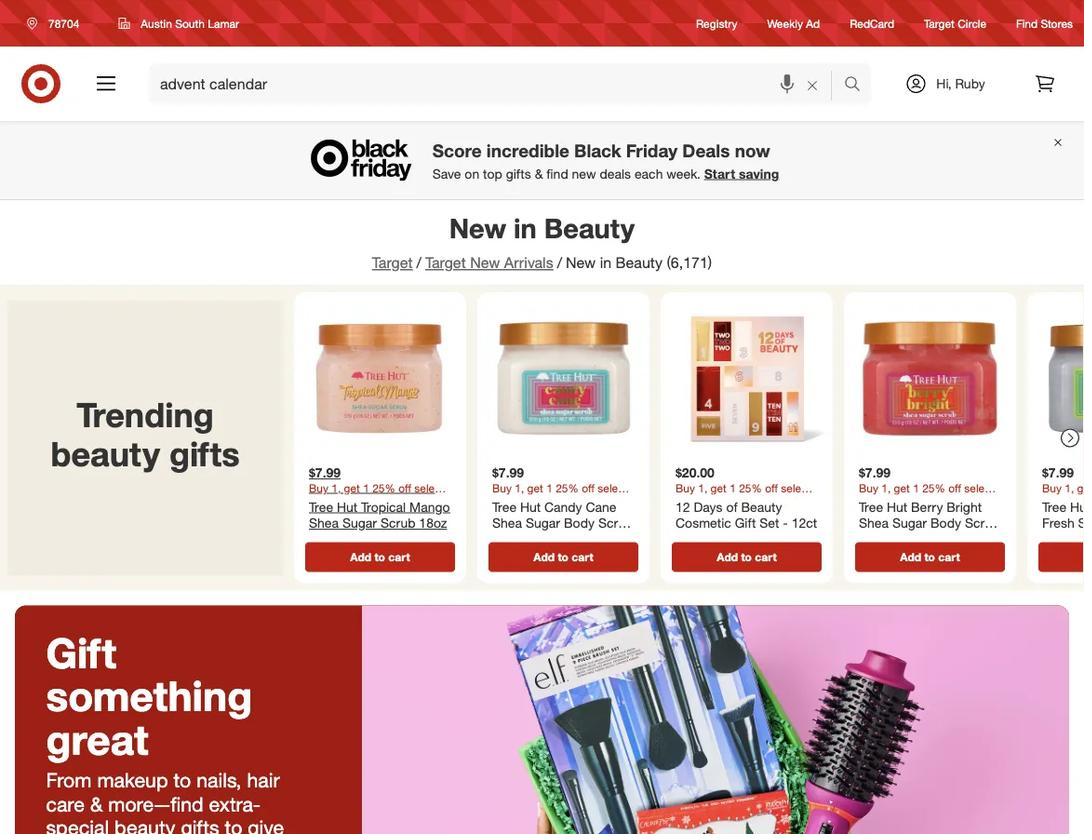 Task type: describe. For each thing, give the bounding box(es) containing it.
add to cart button for of
[[672, 542, 822, 572]]

of
[[727, 498, 738, 515]]

shea for tree hut tropical mango shea sugar scrub 18oz
[[309, 515, 339, 531]]

hut for tropical
[[337, 498, 358, 515]]

shea for tree hut candy cane shea sugar body scrub - 18oz
[[493, 515, 522, 531]]

circle
[[958, 16, 987, 30]]

days
[[694, 498, 723, 515]]

berry
[[912, 498, 944, 515]]

registry
[[697, 16, 738, 30]]

target new arrivals link
[[425, 254, 554, 272]]

start
[[705, 165, 736, 182]]

stores
[[1041, 16, 1074, 30]]

1 / from the left
[[417, 254, 422, 272]]

nails,
[[197, 768, 242, 792]]

add for berry
[[901, 550, 922, 564]]

tree hut candy cane shea sugar body scrub - 18oz
[[493, 498, 634, 547]]

& inside "gift something great from makeup to nails, hair care & more—find extra- special beauty gifts to gi"
[[90, 792, 103, 816]]

2 horizontal spatial target
[[925, 16, 955, 30]]

1 vertical spatial in
[[600, 254, 612, 272]]

trending
[[77, 394, 214, 435]]

candy
[[545, 498, 582, 515]]

new up target new arrivals link
[[450, 211, 507, 244]]

set
[[760, 515, 780, 531]]

& inside score incredible black friday deals now save on top gifts & find new deals each week. start saving
[[535, 165, 543, 182]]

target link
[[372, 254, 413, 272]]

each
[[635, 165, 663, 182]]

registry link
[[697, 15, 738, 31]]

scrub for tree hut candy cane shea sugar body scrub - 18oz
[[599, 515, 634, 531]]

arrivals
[[505, 254, 554, 272]]

friday
[[627, 140, 678, 161]]

south
[[175, 16, 205, 30]]

to for tropical
[[375, 550, 385, 564]]

tree for tree hu
[[1043, 498, 1067, 515]]

ruby
[[956, 75, 986, 92]]

(6,171)
[[667, 254, 712, 272]]

to for berry
[[925, 550, 936, 564]]

week.
[[667, 165, 701, 182]]

hut for berry
[[887, 498, 908, 515]]

search
[[836, 76, 881, 95]]

find
[[1017, 16, 1038, 30]]

austin south lamar
[[141, 16, 239, 30]]

cart for bright
[[939, 550, 961, 564]]

something
[[46, 671, 252, 721]]

gifts inside trending beauty gifts
[[169, 433, 240, 474]]

tree hut tropical mango shea sugar scrub 18oz
[[309, 498, 450, 531]]

sugar for berry
[[893, 515, 927, 531]]

score incredible black friday deals now save on top gifts & find new deals each week. start saving
[[433, 140, 780, 182]]

austin south lamar button
[[106, 7, 251, 40]]

cane
[[586, 498, 617, 515]]

18oz inside tree hut tropical mango shea sugar scrub 18oz
[[419, 515, 447, 531]]

scrub for tree hut berry bright shea sugar body scrub - 18oz
[[965, 515, 1000, 531]]

weekly
[[768, 16, 804, 30]]

mango
[[410, 498, 450, 515]]

tropical
[[361, 498, 406, 515]]

sugar for tropical
[[343, 515, 377, 531]]

$7.99 for tree hu
[[1043, 465, 1075, 481]]

to left nails,
[[174, 768, 191, 792]]

78704 button
[[15, 7, 99, 40]]

18oz for tree hut candy cane shea sugar body scrub - 18oz
[[501, 531, 529, 547]]

redcard link
[[850, 15, 895, 31]]

more—find
[[108, 792, 204, 816]]

tree for tree hut candy cane shea sugar body scrub - 18oz
[[493, 498, 517, 515]]

weekly ad link
[[768, 15, 821, 31]]

18oz for tree hut berry bright shea sugar body scrub - 18oz
[[868, 531, 896, 547]]

hu
[[1071, 498, 1085, 515]]

0 horizontal spatial target
[[372, 254, 413, 272]]

body for candy
[[564, 515, 595, 531]]

shea for tree hut berry bright shea sugar body scrub - 18oz
[[859, 515, 889, 531]]

new right arrivals
[[566, 254, 596, 272]]

- for tree hut berry bright shea sugar body scrub - 18oz
[[859, 531, 865, 547]]

12ct
[[792, 515, 818, 531]]

redcard
[[850, 16, 895, 30]]

tree for tree hut tropical mango shea sugar scrub 18oz
[[309, 498, 333, 515]]

gift inside 12 days of beauty cosmetic gift set - 12ct
[[735, 515, 756, 531]]

add to cart button for berry
[[856, 542, 1006, 572]]

tree for tree hut berry bright shea sugar body scrub - 18oz
[[859, 498, 884, 515]]

extra-
[[209, 792, 261, 816]]

new
[[572, 165, 596, 182]]

saving
[[739, 165, 780, 182]]

find
[[547, 165, 569, 182]]

add to cart for tropical
[[350, 550, 410, 564]]

to down nails,
[[225, 816, 243, 834]]

bright
[[947, 498, 982, 515]]

weekly ad
[[768, 16, 821, 30]]



Task type: locate. For each thing, give the bounding box(es) containing it.
hut left tropical
[[337, 498, 358, 515]]

$7.99 for tree hut candy cane shea sugar body scrub - 18oz
[[493, 465, 524, 481]]

4 cart from the left
[[939, 550, 961, 564]]

3 add to cart from the left
[[717, 550, 777, 564]]

& left find
[[535, 165, 543, 182]]

1 horizontal spatial shea
[[493, 515, 522, 531]]

scrub inside tree hut berry bright shea sugar body scrub - 18oz
[[965, 515, 1000, 531]]

cart for beauty
[[755, 550, 777, 564]]

4 $7.99 from the left
[[1043, 465, 1075, 481]]

2 shea from the left
[[493, 515, 522, 531]]

0 horizontal spatial in
[[514, 211, 537, 244]]

What can we help you find? suggestions appear below search field
[[149, 63, 849, 104]]

shea left candy
[[493, 515, 522, 531]]

3 add from the left
[[717, 550, 738, 564]]

add to cart button
[[305, 542, 455, 572], [489, 542, 639, 572], [672, 542, 822, 572], [856, 542, 1006, 572]]

0 vertical spatial in
[[514, 211, 537, 244]]

0 vertical spatial beauty
[[545, 211, 635, 244]]

cart down tree hut berry bright shea sugar body scrub - 18oz
[[939, 550, 961, 564]]

1 $7.99 from the left
[[309, 465, 341, 481]]

incredible
[[487, 140, 570, 161]]

hut for candy
[[521, 498, 541, 515]]

1 add from the left
[[350, 550, 372, 564]]

deals
[[683, 140, 730, 161]]

1 add to cart button from the left
[[305, 542, 455, 572]]

body for berry
[[931, 515, 962, 531]]

tree hut tropical mango shea sugar scrub 18oz image
[[302, 300, 459, 457]]

1 horizontal spatial -
[[783, 515, 789, 531]]

gift inside "gift something great from makeup to nails, hair care & more—find extra- special beauty gifts to gi"
[[46, 628, 117, 678]]

shea left tropical
[[309, 515, 339, 531]]

add to cart button down candy
[[489, 542, 639, 572]]

0 horizontal spatial body
[[564, 515, 595, 531]]

4 add to cart button from the left
[[856, 542, 1006, 572]]

1 horizontal spatial target
[[425, 254, 466, 272]]

deals
[[600, 165, 631, 182]]

/
[[417, 254, 422, 272], [557, 254, 562, 272]]

beauty right of at the bottom right of the page
[[742, 498, 783, 515]]

18oz inside tree hut berry bright shea sugar body scrub - 18oz
[[868, 531, 896, 547]]

special
[[46, 816, 109, 834]]

2 vertical spatial beauty
[[742, 498, 783, 515]]

tree hut berry bright shea sugar body scrub - 18oz
[[859, 498, 1000, 547]]

3 tree from the left
[[859, 498, 884, 515]]

care
[[46, 792, 85, 816]]

cart down set
[[755, 550, 777, 564]]

0 vertical spatial &
[[535, 165, 543, 182]]

4 add from the left
[[901, 550, 922, 564]]

tree inside the "tree hu"
[[1043, 498, 1067, 515]]

2 add from the left
[[534, 550, 555, 564]]

tree left berry
[[859, 498, 884, 515]]

2 horizontal spatial sugar
[[893, 515, 927, 531]]

search button
[[836, 63, 881, 108]]

3 add to cart button from the left
[[672, 542, 822, 572]]

save
[[433, 165, 461, 182]]

add to cart button for candy
[[489, 542, 639, 572]]

1 hut from the left
[[337, 498, 358, 515]]

$7.99 up tree hut tropical mango shea sugar scrub 18oz
[[309, 465, 341, 481]]

target
[[925, 16, 955, 30], [372, 254, 413, 272], [425, 254, 466, 272]]

add to cart for berry
[[901, 550, 961, 564]]

add for candy
[[534, 550, 555, 564]]

$7.99 up tree hut candy cane shea sugar body scrub - 18oz at the bottom of the page
[[493, 465, 524, 481]]

-
[[783, 515, 789, 531], [493, 531, 498, 547], [859, 531, 865, 547]]

in up arrivals
[[514, 211, 537, 244]]

on
[[465, 165, 480, 182]]

hi, ruby
[[937, 75, 986, 92]]

0 vertical spatial gifts
[[506, 165, 531, 182]]

great
[[46, 714, 149, 764]]

1 horizontal spatial &
[[535, 165, 543, 182]]

beauty inside 12 days of beauty cosmetic gift set - 12ct
[[742, 498, 783, 515]]

new in beauty target / target new arrivals / new in beauty (6,171)
[[372, 211, 712, 272]]

$20.00
[[676, 465, 715, 481]]

hut left berry
[[887, 498, 908, 515]]

2 vertical spatial gifts
[[181, 816, 219, 834]]

target circle
[[925, 16, 987, 30]]

gifts
[[506, 165, 531, 182], [169, 433, 240, 474], [181, 816, 219, 834]]

0 vertical spatial beauty
[[51, 433, 160, 474]]

gifts inside score incredible black friday deals now save on top gifts & find new deals each week. start saving
[[506, 165, 531, 182]]

add to cart down tree hut berry bright shea sugar body scrub - 18oz
[[901, 550, 961, 564]]

beauty inside trending beauty gifts
[[51, 433, 160, 474]]

hut inside tree hut berry bright shea sugar body scrub - 18oz
[[887, 498, 908, 515]]

score
[[433, 140, 482, 161]]

2 sugar from the left
[[526, 515, 561, 531]]

new left arrivals
[[470, 254, 500, 272]]

hut
[[337, 498, 358, 515], [521, 498, 541, 515], [887, 498, 908, 515]]

2 add to cart button from the left
[[489, 542, 639, 572]]

1 horizontal spatial in
[[600, 254, 612, 272]]

1 vertical spatial beauty
[[115, 816, 176, 834]]

4 add to cart from the left
[[901, 550, 961, 564]]

3 scrub from the left
[[965, 515, 1000, 531]]

to for candy
[[558, 550, 569, 564]]

find stores
[[1017, 16, 1074, 30]]

add to cart for candy
[[534, 550, 594, 564]]

black
[[575, 140, 622, 161]]

1 body from the left
[[564, 515, 595, 531]]

beauty inside "gift something great from makeup to nails, hair care & more—find extra- special beauty gifts to gi"
[[115, 816, 176, 834]]

3 sugar from the left
[[893, 515, 927, 531]]

tree inside tree hut berry bright shea sugar body scrub - 18oz
[[859, 498, 884, 515]]

ad
[[807, 16, 821, 30]]

tree inside tree hut candy cane shea sugar body scrub - 18oz
[[493, 498, 517, 515]]

sugar inside tree hut candy cane shea sugar body scrub - 18oz
[[526, 515, 561, 531]]

hut left candy
[[521, 498, 541, 515]]

to
[[375, 550, 385, 564], [558, 550, 569, 564], [742, 550, 752, 564], [925, 550, 936, 564], [174, 768, 191, 792], [225, 816, 243, 834]]

gift
[[735, 515, 756, 531], [46, 628, 117, 678]]

hi,
[[937, 75, 952, 92]]

add
[[350, 550, 372, 564], [534, 550, 555, 564], [717, 550, 738, 564], [901, 550, 922, 564]]

tree hut berry bright shea sugar body scrub - 18oz image
[[852, 300, 1009, 457]]

&
[[535, 165, 543, 182], [90, 792, 103, 816]]

0 horizontal spatial shea
[[309, 515, 339, 531]]

tree hut candy cane shea sugar body scrub - 18oz image
[[485, 300, 642, 457]]

2 horizontal spatial 18oz
[[868, 531, 896, 547]]

add to cart down tree hut tropical mango shea sugar scrub 18oz
[[350, 550, 410, 564]]

0 horizontal spatial -
[[493, 531, 498, 547]]

0 horizontal spatial /
[[417, 254, 422, 272]]

beauty left (6,171)
[[616, 254, 663, 272]]

12 days of beauty cosmetic gift set - 12ct
[[676, 498, 818, 531]]

shea
[[309, 515, 339, 531], [493, 515, 522, 531], [859, 515, 889, 531]]

$7.99
[[309, 465, 341, 481], [493, 465, 524, 481], [859, 465, 891, 481], [1043, 465, 1075, 481]]

cart
[[389, 550, 410, 564], [572, 550, 594, 564], [755, 550, 777, 564], [939, 550, 961, 564]]

trending beauty gifts
[[51, 394, 240, 474]]

1 vertical spatial &
[[90, 792, 103, 816]]

hut inside tree hut candy cane shea sugar body scrub - 18oz
[[521, 498, 541, 515]]

add to cart for of
[[717, 550, 777, 564]]

beauty down new
[[545, 211, 635, 244]]

shea inside tree hut tropical mango shea sugar scrub 18oz
[[309, 515, 339, 531]]

2 horizontal spatial -
[[859, 531, 865, 547]]

1 horizontal spatial sugar
[[526, 515, 561, 531]]

now
[[735, 140, 771, 161]]

to down tree hut tropical mango shea sugar scrub 18oz
[[375, 550, 385, 564]]

austin
[[141, 16, 172, 30]]

0 horizontal spatial hut
[[337, 498, 358, 515]]

cosmetic
[[676, 515, 732, 531]]

2 body from the left
[[931, 515, 962, 531]]

12
[[676, 498, 691, 515]]

tree left candy
[[493, 498, 517, 515]]

beauty
[[51, 433, 160, 474], [115, 816, 176, 834]]

tree inside tree hut tropical mango shea sugar scrub 18oz
[[309, 498, 333, 515]]

1 tree from the left
[[309, 498, 333, 515]]

2 hut from the left
[[521, 498, 541, 515]]

1 vertical spatial beauty
[[616, 254, 663, 272]]

new
[[450, 211, 507, 244], [470, 254, 500, 272], [566, 254, 596, 272]]

2 $7.99 from the left
[[493, 465, 524, 481]]

sugar for candy
[[526, 515, 561, 531]]

$7.99 up hu
[[1043, 465, 1075, 481]]

2 horizontal spatial hut
[[887, 498, 908, 515]]

1 horizontal spatial /
[[557, 254, 562, 272]]

2 horizontal spatial shea
[[859, 515, 889, 531]]

sugar
[[343, 515, 377, 531], [526, 515, 561, 531], [893, 515, 927, 531]]

0 horizontal spatial scrub
[[381, 515, 416, 531]]

from
[[46, 768, 92, 792]]

in right arrivals
[[600, 254, 612, 272]]

tree left tropical
[[309, 498, 333, 515]]

add down tree hut berry bright shea sugar body scrub - 18oz
[[901, 550, 922, 564]]

1 scrub from the left
[[381, 515, 416, 531]]

find stores link
[[1017, 15, 1074, 31]]

to down tree hut candy cane shea sugar body scrub - 18oz at the bottom of the page
[[558, 550, 569, 564]]

shea inside tree hut berry bright shea sugar body scrub - 18oz
[[859, 515, 889, 531]]

add down tree hut candy cane shea sugar body scrub - 18oz at the bottom of the page
[[534, 550, 555, 564]]

1 horizontal spatial scrub
[[599, 515, 634, 531]]

2 horizontal spatial scrub
[[965, 515, 1000, 531]]

1 sugar from the left
[[343, 515, 377, 531]]

1 horizontal spatial 18oz
[[501, 531, 529, 547]]

add for of
[[717, 550, 738, 564]]

add to cart
[[350, 550, 410, 564], [534, 550, 594, 564], [717, 550, 777, 564], [901, 550, 961, 564]]

- inside tree hut candy cane shea sugar body scrub - 18oz
[[493, 531, 498, 547]]

sugar left "bright"
[[893, 515, 927, 531]]

- for tree hut candy cane shea sugar body scrub - 18oz
[[493, 531, 498, 547]]

cart for mango
[[389, 550, 410, 564]]

$7.99 for tree hut berry bright shea sugar body scrub - 18oz
[[859, 465, 891, 481]]

add to cart button for tropical
[[305, 542, 455, 572]]

3 cart from the left
[[755, 550, 777, 564]]

tree hu
[[1043, 498, 1085, 547]]

cart down tree hut candy cane shea sugar body scrub - 18oz at the bottom of the page
[[572, 550, 594, 564]]

gift something great from makeup to nails, hair care & more—find extra- special beauty gifts to gi
[[46, 628, 284, 834]]

2 tree from the left
[[493, 498, 517, 515]]

1 vertical spatial gifts
[[169, 433, 240, 474]]

carousel region
[[0, 285, 1085, 606]]

0 horizontal spatial gift
[[46, 628, 117, 678]]

makeup
[[97, 768, 168, 792]]

cart down tree hut tropical mango shea sugar scrub 18oz
[[389, 550, 410, 564]]

$7.99 for tree hut tropical mango shea sugar scrub 18oz
[[309, 465, 341, 481]]

1 vertical spatial gift
[[46, 628, 117, 678]]

gift left set
[[735, 515, 756, 531]]

1 shea from the left
[[309, 515, 339, 531]]

add to cart down set
[[717, 550, 777, 564]]

78704
[[48, 16, 79, 30]]

body
[[564, 515, 595, 531], [931, 515, 962, 531]]

2 / from the left
[[557, 254, 562, 272]]

gifts inside "gift something great from makeup to nails, hair care & more—find extra- special beauty gifts to gi"
[[181, 816, 219, 834]]

to down tree hut berry bright shea sugar body scrub - 18oz
[[925, 550, 936, 564]]

cart for cane
[[572, 550, 594, 564]]

1 cart from the left
[[389, 550, 410, 564]]

scrub inside tree hut candy cane shea sugar body scrub - 18oz
[[599, 515, 634, 531]]

3 $7.99 from the left
[[859, 465, 891, 481]]

sugar inside tree hut berry bright shea sugar body scrub - 18oz
[[893, 515, 927, 531]]

scrub inside tree hut tropical mango shea sugar scrub 18oz
[[381, 515, 416, 531]]

body inside tree hut candy cane shea sugar body scrub - 18oz
[[564, 515, 595, 531]]

1 horizontal spatial body
[[931, 515, 962, 531]]

add to cart button down set
[[672, 542, 822, 572]]

& right care
[[90, 792, 103, 816]]

/ right arrivals
[[557, 254, 562, 272]]

hair
[[247, 768, 280, 792]]

sugar left the mango
[[343, 515, 377, 531]]

shea inside tree hut candy cane shea sugar body scrub - 18oz
[[493, 515, 522, 531]]

4 tree from the left
[[1043, 498, 1067, 515]]

add for tropical
[[350, 550, 372, 564]]

18oz
[[419, 515, 447, 531], [501, 531, 529, 547], [868, 531, 896, 547]]

beauty
[[545, 211, 635, 244], [616, 254, 663, 272], [742, 498, 783, 515]]

shea left berry
[[859, 515, 889, 531]]

sugar left cane
[[526, 515, 561, 531]]

gift up great
[[46, 628, 117, 678]]

tree
[[309, 498, 333, 515], [493, 498, 517, 515], [859, 498, 884, 515], [1043, 498, 1067, 515]]

12 days of beauty cosmetic gift set - 12ct image
[[669, 300, 826, 457]]

1 horizontal spatial hut
[[521, 498, 541, 515]]

- inside 12 days of beauty cosmetic gift set - 12ct
[[783, 515, 789, 531]]

add to cart down tree hut candy cane shea sugar body scrub - 18oz at the bottom of the page
[[534, 550, 594, 564]]

0 horizontal spatial 18oz
[[419, 515, 447, 531]]

to down 12 days of beauty cosmetic gift set - 12ct
[[742, 550, 752, 564]]

0 horizontal spatial sugar
[[343, 515, 377, 531]]

target circle link
[[925, 15, 987, 31]]

body inside tree hut berry bright shea sugar body scrub - 18oz
[[931, 515, 962, 531]]

add down cosmetic
[[717, 550, 738, 564]]

0 horizontal spatial &
[[90, 792, 103, 816]]

2 add to cart from the left
[[534, 550, 594, 564]]

$7.99 up tree hut berry bright shea sugar body scrub - 18oz
[[859, 465, 891, 481]]

3 shea from the left
[[859, 515, 889, 531]]

2 scrub from the left
[[599, 515, 634, 531]]

add to cart button down tree hut tropical mango shea sugar scrub 18oz
[[305, 542, 455, 572]]

2 cart from the left
[[572, 550, 594, 564]]

lamar
[[208, 16, 239, 30]]

1 add to cart from the left
[[350, 550, 410, 564]]

to for of
[[742, 550, 752, 564]]

add down tree hut tropical mango shea sugar scrub 18oz
[[350, 550, 372, 564]]

in
[[514, 211, 537, 244], [600, 254, 612, 272]]

- inside tree hut berry bright shea sugar body scrub - 18oz
[[859, 531, 865, 547]]

3 hut from the left
[[887, 498, 908, 515]]

hut inside tree hut tropical mango shea sugar scrub 18oz
[[337, 498, 358, 515]]

top
[[483, 165, 503, 182]]

add to cart button down berry
[[856, 542, 1006, 572]]

/ right the target link
[[417, 254, 422, 272]]

tree left hu
[[1043, 498, 1067, 515]]

sugar inside tree hut tropical mango shea sugar scrub 18oz
[[343, 515, 377, 531]]

18oz inside tree hut candy cane shea sugar body scrub - 18oz
[[501, 531, 529, 547]]

0 vertical spatial gift
[[735, 515, 756, 531]]

scrub
[[381, 515, 416, 531], [599, 515, 634, 531], [965, 515, 1000, 531]]

1 horizontal spatial gift
[[735, 515, 756, 531]]



Task type: vqa. For each thing, say whether or not it's contained in the screenshot.
Exclusions to the middle
no



